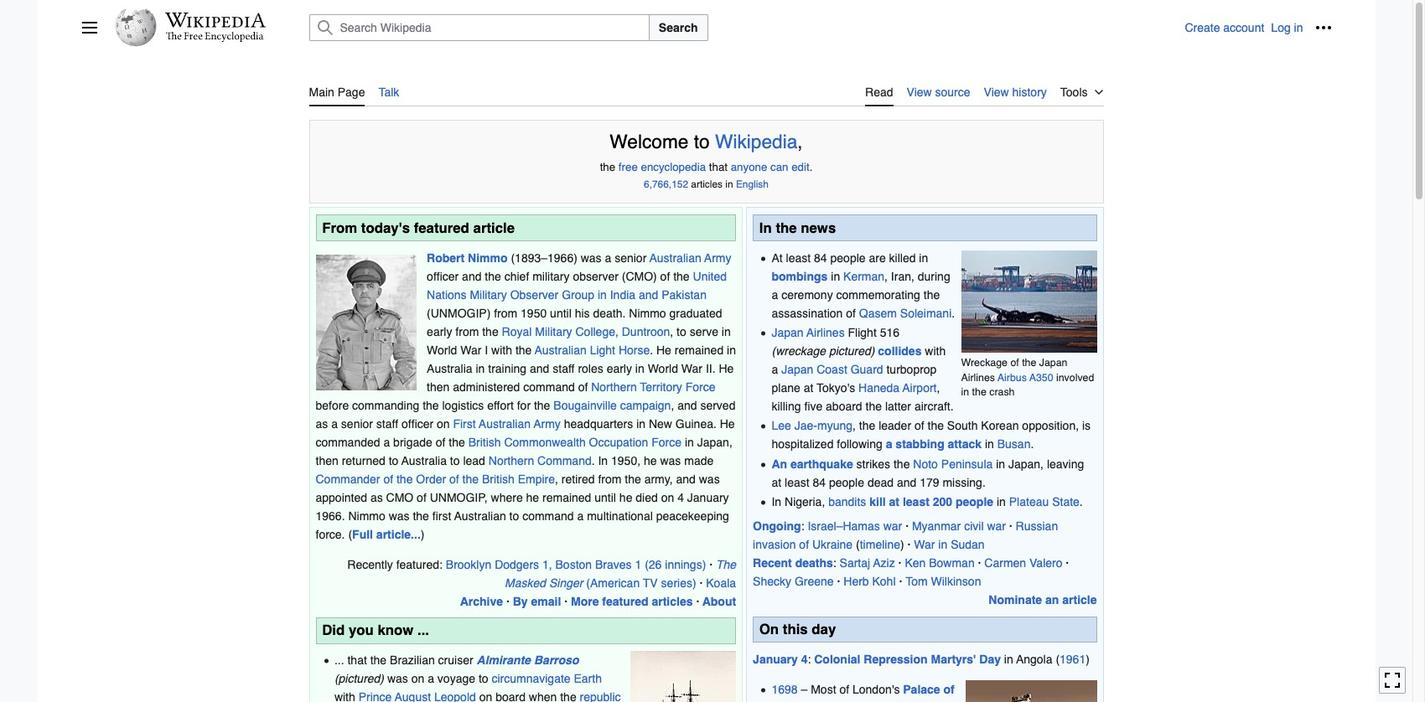 Task type: locate. For each thing, give the bounding box(es) containing it.
1 vertical spatial northern
[[489, 454, 534, 467]]

at
[[772, 251, 783, 265]]

, down "command"
[[555, 472, 558, 486]]

0 horizontal spatial :
[[801, 520, 804, 533]]

free
[[619, 161, 638, 173]]

military down chief on the top of the page
[[470, 288, 507, 301]]

senior for australian
[[615, 251, 647, 265]]

0 horizontal spatial military
[[470, 288, 507, 301]]

war right civil on the bottom of the page
[[987, 520, 1006, 533]]

nimmo up chief on the top of the page
[[468, 251, 508, 265]]

1 vertical spatial people
[[829, 476, 864, 489]]

from up war i
[[456, 325, 479, 338]]

1 horizontal spatial featured
[[602, 595, 649, 608]]

0 vertical spatial airlines
[[807, 326, 845, 340]]

nimmo
[[468, 251, 508, 265], [629, 307, 666, 320], [348, 509, 385, 523]]

0 vertical spatial in
[[759, 219, 772, 236]]

and inside united nations military observer group in india and pakistan (unmogip) from 1950 until his death. nimmo graduated early from the
[[639, 288, 658, 301]]

least up nigeria,
[[785, 476, 810, 489]]

australian down 'unmogip,' at the bottom
[[454, 509, 506, 523]]

article up robert nimmo link
[[473, 219, 515, 236]]

0 vertical spatial early
[[427, 325, 452, 338]]

in down the observer
[[598, 288, 607, 301]]

welcome
[[610, 132, 689, 153]]

: down nigeria,
[[801, 520, 804, 533]]

he
[[644, 454, 657, 467], [526, 491, 539, 504], [619, 491, 632, 504]]

was inside northern command . in 1950, he was made commander of the order of the british empire
[[660, 454, 681, 467]]

northern for command
[[489, 454, 534, 467]]

of inside palace of whitehall
[[944, 683, 955, 696]]

0 vertical spatial northern
[[591, 380, 637, 394]]

japan, inside in japan, then returned to australia to lead
[[697, 436, 733, 449]]

in japan, leaving at least 84 people dead and 179 missing.
[[772, 458, 1084, 489]]

0 vertical spatial 4
[[678, 491, 684, 504]]

to down the "where"
[[509, 509, 519, 523]]

he up multinational
[[619, 491, 632, 504]]

world
[[427, 343, 457, 357], [648, 362, 678, 375]]

early down (unmogip) on the left of page
[[427, 325, 452, 338]]

bougainville campaign link
[[554, 399, 671, 412]]

force down new
[[652, 436, 682, 449]]

army,
[[644, 472, 673, 486]]

japan down (wreckage
[[782, 363, 813, 376]]

at inside turboprop plane at tokyo's
[[804, 381, 813, 395]]

0 horizontal spatial with
[[491, 343, 512, 357]]

and right training
[[530, 362, 549, 375]]

, up following on the right
[[853, 419, 856, 433]]

officer down robert
[[427, 270, 459, 283]]

the inside , iran, during a ceremony commemorating the assassination of
[[924, 288, 940, 301]]

1 horizontal spatial japan,
[[1009, 458, 1044, 471]]

least inside at least 84 people are killed in bombings in kerman
[[786, 251, 811, 265]]

a stabbing attack link
[[886, 438, 982, 451]]

0 horizontal spatial airlines
[[807, 326, 845, 340]]

army up united
[[704, 251, 731, 265]]

1 horizontal spatial then
[[427, 380, 450, 394]]

, inside , iran, during a ceremony commemorating the assassination of
[[885, 270, 888, 283]]

the left logistics
[[423, 399, 439, 412]]

northern up the bougainville campaign link
[[591, 380, 637, 394]]

2 war from the left
[[987, 520, 1006, 533]]

on inside the , and served as a senior staff officer on
[[437, 417, 450, 431]]

nimmo inside the robert nimmo (1893–1966) was a senior australian army officer and the chief military observer (cmo) of the
[[468, 251, 508, 265]]

carmen valero shecky greene
[[753, 557, 1063, 589]]

, for , killing five aboard the latter aircraft.
[[937, 381, 940, 395]]

peacekeeping
[[656, 509, 729, 523]]

kill at least 200 people link
[[870, 496, 994, 509]]

sartaj aziz
[[840, 557, 895, 570]]

and inside the , and served as a senior staff officer on
[[678, 399, 697, 412]]

as inside , retired from the army, and was appointed as cmo of unmogip, where he remained until he died on 4 january 1966. nimmo was the first australian to command a multinational peacekeeping force. (
[[370, 491, 383, 504]]

1 vertical spatial japan,
[[1009, 458, 1044, 471]]

of up 'unmogip,' at the bottom
[[449, 472, 459, 486]]

0 vertical spatial force
[[686, 380, 716, 394]]

with inside , to serve in world war i with the
[[491, 343, 512, 357]]

1 horizontal spatial (
[[1056, 653, 1060, 666]]

1 view from the left
[[907, 86, 932, 99]]

death.
[[593, 307, 626, 320]]

featured down (american
[[602, 595, 649, 608]]

featured:
[[396, 558, 443, 571]]

2 horizontal spatial nimmo
[[629, 307, 666, 320]]

australian down royal military college, duntroon link
[[535, 343, 587, 357]]

in right serve
[[722, 325, 731, 338]]

, killing five aboard the latter aircraft.
[[772, 381, 954, 413]]

in up at
[[759, 219, 772, 236]]

0 horizontal spatial as
[[316, 417, 328, 431]]

. inside welcome to wikipedia , the free encyclopedia that anyone can edit . 6,766,152 articles in english
[[810, 161, 813, 173]]

to inside ... that the brazilian cruiser almirante barroso (pictured) was on a voyage to circumnavigate earth
[[479, 673, 488, 686]]

1 horizontal spatial army
[[704, 251, 731, 265]]

history
[[1012, 86, 1047, 99]]

january 4 : colonial repression martyrs' day in angola ( 1961 )
[[753, 653, 1090, 666]]

1 horizontal spatial world
[[648, 362, 678, 375]]

busan link
[[997, 438, 1031, 451]]

0 horizontal spatial northern
[[489, 454, 534, 467]]

1 horizontal spatial northern
[[591, 380, 637, 394]]

1 horizontal spatial airlines
[[961, 371, 995, 384]]

4 up –
[[801, 653, 808, 666]]

in up ongoing
[[772, 496, 782, 509]]

people inside in japan, leaving at least 84 people dead and 179 missing.
[[829, 476, 864, 489]]

circumnavigate
[[492, 673, 571, 686]]

then up logistics
[[427, 380, 450, 394]]

0 horizontal spatial force
[[652, 436, 682, 449]]

people down missing. on the bottom right
[[956, 496, 994, 509]]

airlines inside wreckage of the japan airlines
[[961, 371, 995, 384]]

a inside ... that the brazilian cruiser almirante barroso (pictured) was on a voyage to circumnavigate earth
[[428, 673, 434, 686]]

200
[[933, 496, 952, 509]]

in inside , to serve in world war i with the
[[722, 325, 731, 338]]

and down '(cmo)'
[[639, 288, 658, 301]]

0 horizontal spatial until
[[550, 307, 572, 320]]

1 vertical spatial that
[[347, 654, 367, 667]]

war ii.
[[681, 362, 716, 375]]

israel–hamas
[[808, 520, 880, 533]]

airport
[[903, 381, 937, 395]]

0 horizontal spatial senior
[[341, 417, 373, 431]]

1 vertical spatial airlines
[[961, 371, 995, 384]]

almirante
[[477, 654, 531, 667]]

from inside , retired from the army, and was appointed as cmo of unmogip, where he remained until he died on 4 january 1966. nimmo was the first australian to command a multinational peacekeeping force. (
[[598, 472, 622, 486]]

featured up robert
[[414, 219, 469, 236]]

the down first
[[449, 436, 465, 449]]

greene
[[795, 575, 834, 589]]

articles inside welcome to wikipedia , the free encyclopedia that anyone can edit . 6,766,152 articles in english
[[691, 178, 723, 190]]

died
[[636, 491, 658, 504]]

main content
[[81, 75, 1332, 703]]

in left plateau
[[997, 496, 1006, 509]]

with up turboprop
[[925, 345, 946, 358]]

the down lead
[[462, 472, 479, 486]]

fullscreen image
[[1384, 673, 1401, 689]]

the left chief on the top of the page
[[485, 270, 501, 283]]

2 vertical spatial on
[[411, 673, 424, 686]]

1 vertical spatial senior
[[341, 417, 373, 431]]

military inside united nations military observer group in india and pakistan (unmogip) from 1950 until his death. nimmo graduated early from the
[[470, 288, 507, 301]]

view
[[907, 86, 932, 99], [984, 86, 1009, 99]]

an earthquake strikes the noto peninsula
[[772, 458, 993, 471]]

to inside , retired from the army, and was appointed as cmo of unmogip, where he remained until he died on 4 january 1966. nimmo was the first australian to command a multinational peacekeeping force. (
[[509, 509, 519, 523]]

israel–hamas war link
[[808, 520, 902, 533]]

tom wilkinson link
[[906, 575, 981, 589]]

herb
[[844, 575, 869, 589]]

in inside the "involved in the crash"
[[961, 386, 969, 398]]

command inside , retired from the army, and was appointed as cmo of unmogip, where he remained until he died on 4 january 1966. nimmo was the first australian to command a multinational peacekeeping force. (
[[522, 509, 574, 523]]

1 horizontal spatial until
[[595, 491, 616, 504]]

australian inside the robert nimmo (1893–1966) was a senior australian army officer and the chief military observer (cmo) of the
[[650, 251, 701, 265]]

war i
[[460, 343, 488, 357]]

the down during
[[924, 288, 940, 301]]

british up the "where"
[[482, 472, 515, 486]]

0 vertical spatial articles
[[691, 178, 723, 190]]

1 vertical spatial remained
[[542, 491, 591, 504]]

1 vertical spatial nimmo
[[629, 307, 666, 320]]

anyone
[[731, 161, 767, 173]]

british inside northern command . in 1950, he was made commander of the order of the british empire
[[482, 472, 515, 486]]

australia down war i
[[427, 362, 472, 375]]

opposition,
[[1022, 419, 1079, 433]]

0 vertical spatial senior
[[615, 251, 647, 265]]

northern inside northern command . in 1950, he was made commander of the order of the british empire
[[489, 454, 534, 467]]

plane
[[772, 381, 800, 395]]

japan inside japan airlines flight 516 (wreckage pictured) collides
[[772, 326, 804, 340]]

recently
[[347, 558, 393, 571]]

of up stabbing
[[915, 419, 924, 433]]

0 horizontal spatial 4
[[678, 491, 684, 504]]

1 vertical spatial :
[[833, 557, 836, 570]]

2 vertical spatial at
[[889, 496, 900, 509]]

2 vertical spatial in
[[772, 496, 782, 509]]

1 vertical spatial from
[[456, 325, 479, 338]]

on down army,
[[661, 491, 674, 504]]

until inside united nations military observer group in india and pakistan (unmogip) from 1950 until his death. nimmo graduated early from the
[[550, 307, 572, 320]]

campaign
[[620, 399, 671, 412]]

he inside northern command . in 1950, he was made commander of the order of the british empire
[[644, 454, 657, 467]]

1 vertical spatial 4
[[801, 653, 808, 666]]

was down made
[[699, 472, 720, 486]]

the up 'airbus a350'
[[1022, 357, 1037, 369]]

command inside '. he remained in australia in training and staff roles early in world war ii. he then administered command of'
[[523, 380, 575, 394]]

a inside headquarters in new guinea. he commanded a brigade of the
[[383, 436, 390, 449]]

the down haneda
[[866, 400, 882, 413]]

0 horizontal spatial then
[[316, 454, 338, 467]]

effort
[[487, 399, 514, 412]]

least inside in japan, leaving at least 84 people dead and 179 missing.
[[785, 476, 810, 489]]

2 vertical spatial :
[[808, 653, 811, 666]]

army up commonwealth
[[534, 417, 561, 431]]

in down busan
[[996, 458, 1005, 471]]

robert nimmo (1893–1966) was a senior australian army officer and the chief military observer (cmo) of the
[[427, 251, 731, 283]]

the up "(pictured)"
[[370, 654, 387, 667]]

in left 'english' link
[[725, 178, 733, 190]]

was up army,
[[660, 454, 681, 467]]

1 vertical spatial at
[[772, 476, 782, 489]]

war up timeline
[[883, 520, 902, 533]]

force
[[686, 380, 716, 394], [652, 436, 682, 449]]

india
[[610, 288, 636, 301]]

almirante barroso image
[[631, 652, 736, 703]]

1 vertical spatial then
[[316, 454, 338, 467]]

occupation
[[589, 436, 648, 449]]

senior
[[615, 251, 647, 265], [341, 417, 373, 431]]

remained
[[675, 343, 724, 357], [542, 491, 591, 504]]

on inside , retired from the army, and was appointed as cmo of unmogip, where he remained until he died on 4 january 1966. nimmo was the first australian to command a multinational peacekeeping force. (
[[661, 491, 674, 504]]

turboprop plane at tokyo's
[[772, 363, 937, 395]]

early inside united nations military observer group in india and pakistan (unmogip) from 1950 until his death. nimmo graduated early from the
[[427, 325, 452, 338]]

japan
[[772, 326, 804, 340], [1039, 357, 1068, 369], [782, 363, 813, 376]]

he down served
[[720, 417, 735, 431]]

collides link
[[878, 345, 922, 358]]

talk link
[[378, 75, 399, 105]]

robert nimmo image
[[316, 255, 416, 390]]

0 vertical spatial army
[[704, 251, 731, 265]]

0 vertical spatial that
[[709, 161, 728, 173]]

main page
[[309, 86, 365, 99]]

the left crash
[[972, 386, 987, 398]]

2 horizontal spatial he
[[644, 454, 657, 467]]

logistics
[[442, 399, 484, 412]]

Search Wikipedia search field
[[309, 14, 650, 41]]

0 vertical spatial until
[[550, 307, 572, 320]]

senior inside the robert nimmo (1893–1966) was a senior australian army officer and the chief military observer (cmo) of the
[[615, 251, 647, 265]]

senior up commanded on the left of page
[[341, 417, 373, 431]]

to down brigade
[[389, 454, 399, 467]]

the up war i
[[482, 325, 499, 338]]

was down cmo
[[389, 509, 410, 523]]

in right log
[[1294, 21, 1303, 34]]

world left war i
[[427, 343, 457, 357]]

, inside , retired from the army, and was appointed as cmo of unmogip, where he remained until he died on 4 january 1966. nimmo was the first australian to command a multinational peacekeeping force. (
[[555, 472, 558, 486]]

airlines down assassination
[[807, 326, 845, 340]]

create account link
[[1185, 21, 1265, 34]]

airbus a350 link
[[998, 371, 1053, 384]]

1 vertical spatial )
[[1086, 653, 1090, 666]]

that right ...
[[347, 654, 367, 667]]

airbus
[[998, 371, 1027, 384]]

(
[[348, 528, 352, 541], [1056, 653, 1060, 666]]

a inside the , and served as a senior staff officer on
[[331, 417, 338, 431]]

0 horizontal spatial japan,
[[697, 436, 733, 449]]

(pictured)
[[334, 673, 384, 686]]

robert nimmo link
[[427, 251, 508, 265]]

day
[[979, 653, 1001, 666]]

the left first
[[413, 509, 429, 523]]

1 horizontal spatial early
[[607, 362, 632, 375]]

(american tv series)
[[583, 576, 696, 590]]

english link
[[736, 178, 769, 190]]

january inside , retired from the army, and was appointed as cmo of unmogip, where he remained until he died on 4 january 1966. nimmo was the first australian to command a multinational peacekeeping force. (
[[687, 491, 729, 504]]

nimmo inside united nations military observer group in india and pakistan (unmogip) from 1950 until his death. nimmo graduated early from the
[[629, 307, 666, 320]]

84 inside in japan, leaving at least 84 people dead and 179 missing.
[[813, 476, 826, 489]]

1 horizontal spatial 4
[[801, 653, 808, 666]]

he inside headquarters in new guinea. he commanded a brigade of the
[[720, 417, 735, 431]]

commemorating
[[836, 288, 920, 301]]

recent
[[753, 557, 792, 570]]

from up royal
[[494, 307, 517, 320]]

1 horizontal spatial on
[[437, 417, 450, 431]]

, inside , to serve in world war i with the
[[670, 325, 673, 338]]

0 vertical spatial people
[[830, 251, 866, 265]]

world inside '. he remained in australia in training and staff roles early in world war ii. he then administered command of'
[[648, 362, 678, 375]]

1 horizontal spatial january
[[753, 653, 798, 666]]

0 vertical spatial japan,
[[697, 436, 733, 449]]

cmo
[[386, 491, 414, 504]]

he right war ii.
[[719, 362, 734, 375]]

the down royal
[[516, 343, 532, 357]]

of inside , the leader of the south korean opposition, is hospitalized following
[[915, 419, 924, 433]]

from
[[494, 307, 517, 320], [456, 325, 479, 338], [598, 472, 622, 486]]

1 vertical spatial officer
[[402, 417, 434, 431]]

british commonwealth occupation force
[[468, 436, 682, 449]]

0 horizontal spatial on
[[411, 673, 424, 686]]

articles down series) in the bottom of the page
[[652, 595, 693, 608]]

,
[[798, 132, 803, 153], [885, 270, 888, 283], [670, 325, 673, 338], [937, 381, 940, 395], [671, 399, 674, 412], [853, 419, 856, 433], [555, 472, 558, 486]]

a
[[605, 251, 611, 265], [772, 288, 778, 301], [772, 363, 778, 376], [331, 417, 338, 431], [383, 436, 390, 449], [886, 438, 892, 451], [577, 509, 584, 523], [428, 673, 434, 686]]

main content containing welcome to
[[81, 75, 1332, 703]]

0 vertical spatial then
[[427, 380, 450, 394]]

first
[[453, 417, 476, 431]]

the inside headquarters in new guinea. he commanded a brigade of the
[[449, 436, 465, 449]]

0 vertical spatial staff
[[553, 362, 575, 375]]

ongoing
[[753, 520, 801, 533]]

0 vertical spatial (
[[348, 528, 352, 541]]

turboprop
[[887, 363, 937, 376]]

2 vertical spatial he
[[720, 417, 735, 431]]

staff left roles
[[553, 362, 575, 375]]

84
[[814, 251, 827, 265], [813, 476, 826, 489]]

and inside , retired from the army, and was appointed as cmo of unmogip, where he remained until he died on 4 january 1966. nimmo was the first australian to command a multinational peacekeeping force. (
[[676, 472, 696, 486]]

1 horizontal spatial war
[[987, 520, 1006, 533]]

1 vertical spatial early
[[607, 362, 632, 375]]

0 vertical spatial from
[[494, 307, 517, 320]]

0 vertical spatial article
[[473, 219, 515, 236]]

of inside the robert nimmo (1893–1966) was a senior australian army officer and the chief military observer (cmo) of the
[[660, 270, 670, 283]]

0 vertical spatial 84
[[814, 251, 827, 265]]

of right brigade
[[436, 436, 445, 449]]

2 horizontal spatial from
[[598, 472, 622, 486]]

earthquake
[[791, 458, 853, 471]]

personal tools navigation
[[1185, 14, 1337, 41]]

a down before on the bottom left of the page
[[331, 417, 338, 431]]

0 horizontal spatial nimmo
[[348, 509, 385, 523]]

noto peninsula link
[[913, 458, 993, 471]]

0 vertical spatial world
[[427, 343, 457, 357]]

: for 4
[[808, 653, 811, 666]]

wikipedia
[[715, 132, 798, 153]]

, to serve in world war i with the
[[427, 325, 731, 357]]

1 horizontal spatial remained
[[675, 343, 724, 357]]

the
[[600, 161, 616, 173], [776, 219, 797, 236], [485, 270, 501, 283], [673, 270, 690, 283], [924, 288, 940, 301], [482, 325, 499, 338], [516, 343, 532, 357], [1022, 357, 1037, 369], [972, 386, 987, 398], [423, 399, 439, 412], [534, 399, 550, 412], [866, 400, 882, 413], [859, 419, 875, 433], [928, 419, 944, 433], [449, 436, 465, 449], [894, 458, 910, 471], [397, 472, 413, 486], [462, 472, 479, 486], [625, 472, 641, 486], [413, 509, 429, 523], [370, 654, 387, 667]]

2 vertical spatial nimmo
[[348, 509, 385, 523]]

as inside the , and served as a senior staff officer on
[[316, 417, 328, 431]]

myung
[[817, 419, 853, 433]]

0 vertical spatial january
[[687, 491, 729, 504]]

0 horizontal spatial war
[[883, 520, 902, 533]]

until up multinational
[[595, 491, 616, 504]]

japan for japan airlines flight 516 (wreckage pictured) collides
[[772, 326, 804, 340]]

the left free link
[[600, 161, 616, 173]]

view left history
[[984, 86, 1009, 99]]

of right '(cmo)'
[[660, 270, 670, 283]]

japan up the a350
[[1039, 357, 1068, 369]]

2 vertical spatial people
[[956, 496, 994, 509]]

of
[[660, 270, 670, 283], [846, 307, 856, 320], [1011, 357, 1019, 369], [578, 380, 588, 394], [915, 419, 924, 433], [436, 436, 445, 449], [383, 472, 393, 486], [449, 472, 459, 486], [417, 491, 427, 504], [799, 538, 809, 552], [840, 683, 849, 696], [944, 683, 955, 696]]

in inside northern command . in 1950, he was made commander of the order of the british empire
[[598, 454, 608, 467]]

least up bombings
[[786, 251, 811, 265]]

command
[[537, 454, 592, 467]]

, down territory
[[671, 399, 674, 412]]

1 vertical spatial in
[[598, 454, 608, 467]]

the inside welcome to wikipedia , the free encyclopedia that anyone can edit . 6,766,152 articles in english
[[600, 161, 616, 173]]

the free encyclopedia image
[[166, 32, 264, 43]]

australian inside , retired from the army, and was appointed as cmo of unmogip, where he remained until he died on 4 january 1966. nimmo was the first australian to command a multinational peacekeeping force. (
[[454, 509, 506, 523]]

log in and more options image
[[1315, 19, 1332, 36]]

japan, down busan
[[1009, 458, 1044, 471]]

recent deaths link
[[753, 557, 833, 570]]

a down "retired" on the left bottom of page
[[577, 509, 584, 523]]

a inside the robert nimmo (1893–1966) was a senior australian army officer and the chief military observer (cmo) of the
[[605, 251, 611, 265]]

, up edit
[[798, 132, 803, 153]]

in down "campaign"
[[636, 417, 646, 431]]

1 vertical spatial army
[[534, 417, 561, 431]]

, inside ", killing five aboard the latter aircraft."
[[937, 381, 940, 395]]

japan for japan coast guard
[[782, 363, 813, 376]]

kerman
[[843, 270, 885, 283]]

at up 'five'
[[804, 381, 813, 395]]

artist's concept of a mars exploration rover image
[[965, 681, 1097, 703]]

nominate an article link
[[989, 594, 1097, 607]]

military down 1950
[[535, 325, 572, 338]]

0 horizontal spatial world
[[427, 343, 457, 357]]

archive
[[460, 595, 503, 608]]

japan, inside in japan, leaving at least 84 people dead and 179 missing.
[[1009, 458, 1044, 471]]

aircraft.
[[915, 400, 954, 413]]

1 vertical spatial until
[[595, 491, 616, 504]]

0 horizontal spatial (
[[348, 528, 352, 541]]

senior up '(cmo)'
[[615, 251, 647, 265]]

the inside , to serve in world war i with the
[[516, 343, 532, 357]]

as left cmo
[[370, 491, 383, 504]]

from down 1950, on the left
[[598, 472, 622, 486]]

, inside , the leader of the south korean opposition, is hospitalized following
[[853, 419, 856, 433]]

0 vertical spatial command
[[523, 380, 575, 394]]

wikipedia image
[[165, 13, 265, 28]]

senior inside the , and served as a senior staff officer on
[[341, 417, 373, 431]]

0 horizontal spatial featured
[[414, 219, 469, 236]]

0 horizontal spatial )
[[421, 528, 425, 541]]

command down empire
[[522, 509, 574, 523]]

the up following on the right
[[859, 419, 875, 433]]

officer inside the , and served as a senior staff officer on
[[402, 417, 434, 431]]

1 horizontal spatial :
[[808, 653, 811, 666]]

was down brazilian
[[387, 673, 408, 686]]

until
[[550, 307, 572, 320], [595, 491, 616, 504]]

0 vertical spatial remained
[[675, 343, 724, 357]]

a down bombings link
[[772, 288, 778, 301]]

2 view from the left
[[984, 86, 1009, 99]]

and down robert nimmo link
[[462, 270, 482, 283]]

japan inside wreckage of the japan airlines
[[1039, 357, 1068, 369]]

1 horizontal spatial nimmo
[[468, 251, 508, 265]]

as down before on the bottom left of the page
[[316, 417, 328, 431]]

cruiser
[[438, 654, 473, 667]]

0 horizontal spatial early
[[427, 325, 452, 338]]

he up army,
[[644, 454, 657, 467]]



Task type: vqa. For each thing, say whether or not it's contained in the screenshot.
bandits on the right bottom
yes



Task type: describe. For each thing, give the bounding box(es) containing it.
more featured articles
[[571, 595, 693, 608]]

in inside united nations military observer group in india and pakistan (unmogip) from 1950 until his death. nimmo graduated early from the
[[598, 288, 607, 301]]

barroso
[[534, 654, 579, 667]]

view for view history
[[984, 86, 1009, 99]]

1 vertical spatial force
[[652, 436, 682, 449]]

. inside '. he remained in australia in training and staff roles early in world war ii. he then administered command of'
[[650, 343, 653, 357]]

1950,
[[611, 454, 641, 467]]

was inside ... that the brazilian cruiser almirante barroso (pictured) was on a voyage to circumnavigate earth
[[387, 673, 408, 686]]

force inside northern territory force before commanding the logistics effort for the bougainville campaign
[[686, 380, 716, 394]]

1 vertical spatial (
[[1056, 653, 1060, 666]]

sartaj aziz link
[[840, 557, 895, 570]]

strikes
[[856, 458, 890, 471]]

84 inside at least 84 people are killed in bombings in kerman
[[814, 251, 827, 265]]

world inside , to serve in world war i with the
[[427, 343, 457, 357]]

in down horse at the left
[[635, 362, 645, 375]]

0 horizontal spatial from
[[456, 325, 479, 338]]

(1893–1966)
[[511, 251, 578, 265]]

(cmo)
[[622, 270, 657, 283]]

horse
[[619, 343, 650, 357]]

of inside headquarters in new guinea. he commanded a brigade of the
[[436, 436, 445, 449]]

guard
[[851, 363, 883, 376]]

full article... )
[[352, 528, 425, 541]]

6,766,152 link
[[644, 178, 688, 190]]

commonwealth
[[504, 436, 586, 449]]

at inside in japan, leaving at least 84 people dead and 179 missing.
[[772, 476, 782, 489]]

and inside in japan, leaving at least 84 people dead and 179 missing.
[[897, 476, 917, 489]]

aziz
[[873, 557, 895, 570]]

collides
[[878, 345, 922, 358]]

remained inside , retired from the army, and was appointed as cmo of unmogip, where he remained until he died on 4 january 1966. nimmo was the first australian to command a multinational peacekeeping force. (
[[542, 491, 591, 504]]

with inside with a
[[925, 345, 946, 358]]

full article... link
[[352, 528, 421, 541]]

in inside in japan, leaving at least 84 people dead and 179 missing.
[[996, 458, 1005, 471]]

iran,
[[891, 270, 915, 283]]

1 war from the left
[[883, 520, 902, 533]]

the up a stabbing attack link
[[928, 419, 944, 433]]

an
[[772, 458, 787, 471]]

in down korean
[[985, 438, 994, 451]]

to left lead
[[450, 454, 460, 467]]

on inside ... that the brazilian cruiser almirante barroso (pictured) was on a voyage to circumnavigate earth
[[411, 673, 424, 686]]

of up cmo
[[383, 472, 393, 486]]

: for deaths
[[833, 557, 836, 570]]

the inside ", killing five aboard the latter aircraft."
[[866, 400, 882, 413]]

wreckage of the japan airlines airbus a350 involved in the crash image
[[961, 251, 1097, 353]]

1 horizontal spatial from
[[494, 307, 517, 320]]

tv
[[643, 576, 658, 590]]

0 horizontal spatial he
[[526, 491, 539, 504]]

1 vertical spatial featured
[[602, 595, 649, 608]]

talk
[[378, 86, 399, 99]]

the right the for
[[534, 399, 550, 412]]

search button
[[649, 14, 708, 41]]

training
[[488, 362, 527, 375]]

early inside '. he remained in australia in training and staff roles early in world war ii. he then administered command of'
[[607, 362, 632, 375]]

of inside , iran, during a ceremony commemorating the assassination of
[[846, 307, 856, 320]]

a inside , iran, during a ceremony commemorating the assassination of
[[772, 288, 778, 301]]

in for in nigeria, bandits kill at least 200 people in plateau state .
[[772, 496, 782, 509]]

busan
[[997, 438, 1031, 451]]

northern for territory
[[591, 380, 637, 394]]

ukraine
[[812, 538, 853, 552]]

staff inside the , and served as a senior staff officer on
[[376, 417, 398, 431]]

bombings
[[772, 270, 828, 283]]

the down 1950, on the left
[[625, 472, 641, 486]]

view history link
[[984, 75, 1047, 105]]

in right war
[[938, 538, 948, 552]]

a down leader
[[886, 438, 892, 451]]

in inside in japan, then returned to australia to lead
[[685, 436, 694, 449]]

japan airlines link
[[772, 326, 845, 340]]

nimmo inside , retired from the army, and was appointed as cmo of unmogip, where he remained until he died on 4 january 1966. nimmo was the first australian to command a multinational peacekeeping force. (
[[348, 509, 385, 523]]

. inside northern command . in 1950, he was made commander of the order of the british empire
[[592, 454, 595, 467]]

in right day
[[1004, 653, 1013, 666]]

1 vertical spatial military
[[535, 325, 572, 338]]

, for , iran, during a ceremony commemorating the assassination of
[[885, 270, 888, 283]]

6,766,152
[[644, 178, 688, 190]]

senior for staff
[[341, 417, 373, 431]]

the up pakistan
[[673, 270, 690, 283]]

of inside russian invasion of ukraine
[[799, 538, 809, 552]]

innings)
[[665, 558, 706, 571]]

nigeria,
[[785, 496, 825, 509]]

staff inside '. he remained in australia in training and staff roles early in world war ii. he then administered command of'
[[553, 362, 575, 375]]

the inside the "involved in the crash"
[[972, 386, 987, 398]]

encyclopedia
[[641, 161, 706, 173]]

the up at
[[776, 219, 797, 236]]

to inside , to serve in world war i with the
[[677, 325, 686, 338]]

1 horizontal spatial article
[[1062, 594, 1097, 607]]

more featured articles link
[[571, 595, 693, 608]]

1 horizontal spatial he
[[619, 491, 632, 504]]

day
[[812, 621, 836, 638]]

bowman
[[929, 557, 975, 570]]

in up served
[[727, 343, 736, 357]]

the up cmo
[[397, 472, 413, 486]]

0 horizontal spatial article
[[473, 219, 515, 236]]

series)
[[661, 576, 696, 590]]

a inside with a
[[772, 363, 778, 376]]

email
[[531, 595, 561, 608]]

group
[[562, 288, 594, 301]]

view for view source
[[907, 86, 932, 99]]

of inside wreckage of the japan airlines
[[1011, 357, 1019, 369]]

1961 link
[[1060, 653, 1086, 666]]

page
[[338, 86, 365, 99]]

in inside welcome to wikipedia , the free encyclopedia that anyone can edit . 6,766,152 articles in english
[[725, 178, 733, 190]]

in left kerman
[[831, 270, 840, 283]]

in the news
[[759, 219, 836, 236]]

are
[[869, 251, 886, 265]]

that inside welcome to wikipedia , the free encyclopedia that anyone can edit . 6,766,152 articles in english
[[709, 161, 728, 173]]

japan, for in japan, then returned to australia to lead
[[697, 436, 733, 449]]

south
[[947, 419, 978, 433]]

that inside ... that the brazilian cruiser almirante barroso (pictured) was on a voyage to circumnavigate earth
[[347, 654, 367, 667]]

qasem soleimani link
[[859, 307, 952, 320]]

was inside the robert nimmo (1893–1966) was a senior australian army officer and the chief military observer (cmo) of the
[[581, 251, 602, 265]]

0 vertical spatial featured
[[414, 219, 469, 236]]

until inside , retired from the army, and was appointed as cmo of unmogip, where he remained until he died on 4 january 1966. nimmo was the first australian to command a multinational peacekeeping force. (
[[595, 491, 616, 504]]

from
[[322, 219, 357, 236]]

of right most
[[840, 683, 849, 696]]

1 vertical spatial january
[[753, 653, 798, 666]]

army inside the robert nimmo (1893–1966) was a senior australian army officer and the chief military observer (cmo) of the
[[704, 251, 731, 265]]

of inside '. he remained in australia in training and staff roles early in world war ii. he then administered command of'
[[578, 380, 588, 394]]

administered
[[453, 380, 520, 394]]

japan, for in japan, leaving at least 84 people dead and 179 missing.
[[1009, 458, 1044, 471]]

russian invasion of ukraine
[[753, 520, 1058, 552]]

officer inside the robert nimmo (1893–1966) was a senior australian army officer and the chief military observer (cmo) of the
[[427, 270, 459, 283]]

from today's featured article
[[322, 219, 515, 236]]

0 vertical spatial :
[[801, 520, 804, 533]]

noto
[[913, 458, 938, 471]]

latter
[[885, 400, 911, 413]]

an earthquake link
[[772, 458, 853, 471]]

1950
[[521, 307, 547, 320]]

ken bowman
[[905, 557, 975, 570]]

search
[[659, 21, 698, 34]]

1 horizontal spatial )
[[1086, 653, 1090, 666]]

kill
[[870, 496, 886, 509]]

sudan
[[951, 538, 985, 552]]

english
[[736, 178, 769, 190]]

almirante barroso link
[[477, 654, 579, 667]]

civil
[[964, 520, 984, 533]]

in inside headquarters in new guinea. he commanded a brigade of the
[[636, 417, 646, 431]]

australia inside '. he remained in australia in training and staff roles early in world war ii. he then administered command of'
[[427, 362, 472, 375]]

singer
[[549, 576, 583, 590]]

airlines inside japan airlines flight 516 (wreckage pictured) collides
[[807, 326, 845, 340]]

, for , and served as a senior staff officer on
[[671, 399, 674, 412]]

to inside welcome to wikipedia , the free encyclopedia that anyone can edit . 6,766,152 articles in english
[[694, 132, 710, 153]]

herb kohl link
[[844, 575, 896, 589]]

0 vertical spatial british
[[468, 436, 501, 449]]

2 horizontal spatial at
[[889, 496, 900, 509]]

1698
[[772, 683, 798, 696]]

(wreckage
[[772, 345, 826, 358]]

, inside welcome to wikipedia , the free encyclopedia that anyone can edit . 6,766,152 articles in english
[[798, 132, 803, 153]]

nominate
[[989, 594, 1042, 607]]

people inside at least 84 people are killed in bombings in kerman
[[830, 251, 866, 265]]

in inside personal tools navigation
[[1294, 21, 1303, 34]]

australia inside in japan, then returned to australia to lead
[[401, 454, 447, 467]]

1 vertical spatial articles
[[652, 595, 693, 608]]

then inside '. he remained in australia in training and staff roles early in world war ii. he then administered command of'
[[427, 380, 450, 394]]

full article...
[[352, 528, 421, 541]]

in for in the news
[[759, 219, 772, 236]]

returned
[[342, 454, 385, 467]]

of inside , retired from the army, and was appointed as cmo of unmogip, where he remained until he died on 4 january 1966. nimmo was the first australian to command a multinational peacekeeping force. (
[[417, 491, 427, 504]]

observer
[[573, 270, 619, 283]]

Search search field
[[289, 14, 1185, 41]]

carmen valero link
[[985, 557, 1063, 570]]

menu image
[[81, 19, 98, 36]]

, the leader of the south korean opposition, is hospitalized following
[[772, 419, 1091, 451]]

palace of whitehall
[[772, 683, 955, 703]]

today's
[[361, 219, 410, 236]]

179
[[920, 476, 939, 489]]

0 vertical spatial he
[[656, 343, 671, 357]]

then inside in japan, then returned to australia to lead
[[316, 454, 338, 467]]

by email
[[513, 595, 561, 608]]

and inside '. he remained in australia in training and staff roles early in world war ii. he then administered command of'
[[530, 362, 549, 375]]

plateau
[[1009, 496, 1049, 509]]

remained inside '. he remained in australia in training and staff roles early in world war ii. he then administered command of'
[[675, 343, 724, 357]]

the left noto
[[894, 458, 910, 471]]

royal military college, duntroon
[[502, 325, 670, 338]]

war in sudan
[[914, 538, 985, 552]]

guinea.
[[676, 417, 717, 431]]

ongoing link
[[753, 520, 801, 533]]

, for , the leader of the south korean opposition, is hospitalized following
[[853, 419, 856, 433]]

(26
[[645, 558, 662, 571]]

by
[[513, 595, 528, 608]]

2 vertical spatial least
[[903, 496, 930, 509]]

roles
[[578, 362, 603, 375]]

and inside the robert nimmo (1893–1966) was a senior australian army officer and the chief military observer (cmo) of the
[[462, 270, 482, 283]]

the inside ... that the brazilian cruiser almirante barroso (pictured) was on a voyage to circumnavigate earth
[[370, 654, 387, 667]]

in down war i
[[476, 362, 485, 375]]

account
[[1223, 21, 1265, 34]]

college,
[[576, 325, 619, 338]]

tom
[[906, 575, 928, 589]]

pakistan
[[662, 288, 707, 301]]

( inside , retired from the army, and was appointed as cmo of unmogip, where he remained until he died on 4 january 1966. nimmo was the first australian to command a multinational peacekeeping force. (
[[348, 528, 352, 541]]

the inside united nations military observer group in india and pakistan (unmogip) from 1950 until his death. nimmo graduated early from the
[[482, 325, 499, 338]]

united nations military observer group in india and pakistan link
[[427, 270, 727, 301]]

australian light horse
[[535, 343, 650, 357]]

brooklyn
[[446, 558, 492, 571]]

, for , retired from the army, and was appointed as cmo of unmogip, where he remained until he died on 4 january 1966. nimmo was the first australian to command a multinational peacekeeping force. (
[[555, 472, 558, 486]]

a inside , retired from the army, and was appointed as cmo of unmogip, where he remained until he died on 4 january 1966. nimmo was the first australian to command a multinational peacekeeping force. (
[[577, 509, 584, 523]]

russian invasion of ukraine link
[[753, 520, 1058, 552]]

the inside wreckage of the japan airlines
[[1022, 357, 1037, 369]]

4 inside , retired from the army, and was appointed as cmo of unmogip, where he remained until he died on 4 january 1966. nimmo was the first australian to command a multinational peacekeeping force. (
[[678, 491, 684, 504]]

1 vertical spatial he
[[719, 362, 734, 375]]

first australian army link
[[453, 417, 561, 431]]

in up during
[[919, 251, 928, 265]]

australian down the effort
[[479, 417, 531, 431]]

, for , to serve in world war i with the
[[670, 325, 673, 338]]



